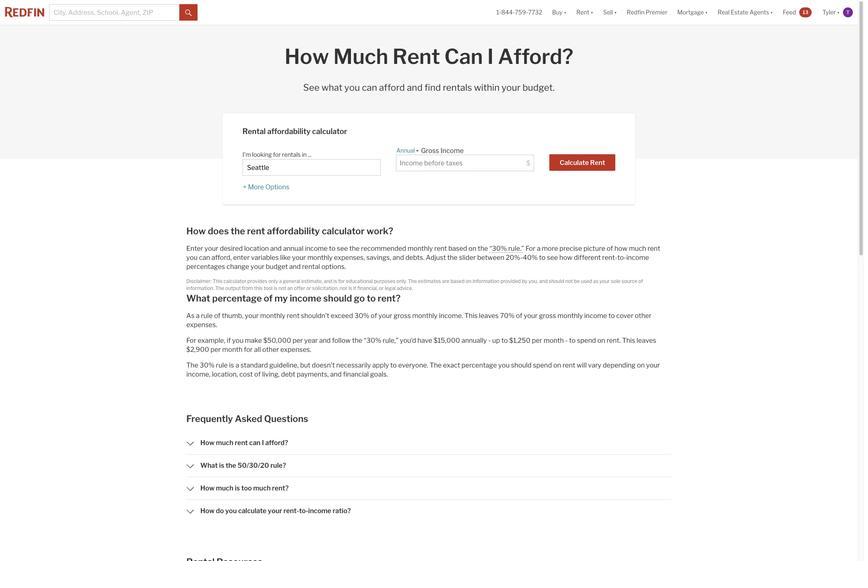 Task type: describe. For each thing, give the bounding box(es) containing it.
frequently
[[187, 414, 233, 424]]

calculator for this
[[224, 278, 247, 284]]

0 vertical spatial "30%
[[490, 245, 507, 253]]

budget.
[[523, 82, 555, 93]]

within
[[474, 82, 500, 93]]

enter
[[233, 254, 250, 262]]

$50,000
[[264, 337, 291, 345]]

0 vertical spatial month
[[544, 337, 564, 345]]

70%
[[501, 312, 515, 320]]

monthly inside for a more precise picture of how much rent you can afford, enter variables like your monthly expenses, savings, and debts. adjust the slider between 20%-40% to see how different rent-to-income percentages change your budget and rental options.
[[308, 254, 333, 262]]

and inside for example, if you make $50,000 per year and follow the "30% rule," you'd have $15,000 annually - up to $1,250 per month - to spend on rent. this leaves $2,900 per month for all other expenses.
[[320, 337, 331, 345]]

1 horizontal spatial per
[[293, 337, 303, 345]]

of inside for a more precise picture of how much rent you can afford, enter variables like your monthly expenses, savings, and debts. adjust the slider between 20%-40% to see how different rent-to-income percentages change your budget and rental options.
[[607, 245, 614, 253]]

rent ▾ button
[[577, 0, 594, 25]]

City, neighborhood, or zip code search field
[[243, 159, 381, 176]]

my
[[275, 293, 288, 304]]

rent ▾
[[577, 9, 594, 16]]

by
[[522, 278, 528, 284]]

the up advice.
[[408, 278, 417, 284]]

is left too
[[235, 485, 240, 493]]

and left find
[[407, 82, 423, 93]]

the inside for example, if you make $50,000 per year and follow the "30% rule," you'd have $15,000 annually - up to $1,250 per month - to spend on rent. this leaves $2,900 per month for all other expenses.
[[352, 337, 363, 345]]

what
[[322, 82, 343, 93]]

more
[[542, 245, 559, 253]]

of down tool at the left bottom of the page
[[264, 293, 273, 304]]

0 vertical spatial not
[[566, 278, 574, 284]]

disclaimer:
[[187, 278, 212, 284]]

real
[[718, 9, 730, 16]]

redfin premier
[[627, 9, 668, 16]]

your up rule,"
[[379, 312, 393, 320]]

the up income,
[[187, 362, 198, 370]]

expenses,
[[334, 254, 365, 262]]

are
[[443, 278, 450, 284]]

annual
[[397, 147, 415, 154]]

questions
[[264, 414, 309, 424]]

+
[[243, 183, 247, 191]]

▾ for tyler ▾
[[838, 9, 841, 16]]

income down offer on the left of page
[[290, 293, 322, 304]]

information
[[473, 278, 500, 284]]

year
[[305, 337, 318, 345]]

other inside the as a rule of thumb, your monthly rent shouldn't exceed 30% of your gross monthly income. this leaves 70% of your gross monthly income to cover other expenses.
[[635, 312, 652, 320]]

submit search image
[[185, 9, 192, 16]]

user photo image
[[844, 7, 854, 17]]

estimates
[[418, 278, 441, 284]]

your up afford,
[[205, 245, 219, 253]]

legal
[[385, 285, 396, 291]]

to inside for a more precise picture of how much rent you can afford, enter variables like your monthly expenses, savings, and debts. adjust the slider between 20%-40% to see how different rent-to-income percentages change your budget and rental options.
[[540, 254, 546, 262]]

1 vertical spatial month
[[222, 346, 243, 354]]

only.
[[397, 278, 407, 284]]

rule?
[[271, 462, 286, 470]]

1 affordability from the top
[[268, 127, 311, 136]]

the 30% rule is a standard guideline, but doesn't necessarily apply to everyone. the exact percentage you should spend on rent will vary depending on your income, location, cost of living, debt payments, and financial goals.
[[187, 362, 661, 379]]

0 horizontal spatial percentage
[[212, 293, 262, 304]]

and right you,
[[540, 278, 548, 284]]

on right depending
[[638, 362, 645, 370]]

payments,
[[297, 371, 329, 379]]

1 - from the left
[[489, 337, 491, 345]]

looking
[[252, 151, 272, 158]]

Income before taxes text field
[[400, 159, 524, 167]]

follow
[[332, 337, 351, 345]]

$2,900
[[187, 346, 209, 354]]

1 vertical spatial rentals
[[282, 151, 301, 158]]

all
[[254, 346, 261, 354]]

enter your desired location and annual income to see the recommended monthly rent based on the "30% rule."
[[187, 245, 525, 253]]

gross
[[422, 147, 440, 155]]

cost
[[240, 371, 253, 379]]

buy ▾ button
[[548, 0, 572, 25]]

frequently asked questions
[[187, 414, 309, 424]]

what percentage of my income should go to rent?
[[187, 293, 401, 304]]

2 gross from the left
[[540, 312, 557, 320]]

monthly up have
[[413, 312, 438, 320]]

guideline,
[[270, 362, 299, 370]]

can
[[445, 44, 483, 69]]

1 horizontal spatial how
[[615, 245, 628, 253]]

mortgage ▾ button
[[678, 0, 709, 25]]

how do you calculate your rent-to-income ratio?
[[201, 507, 351, 515]]

i for afford?
[[488, 44, 494, 69]]

the left the 50/30/20
[[226, 462, 236, 470]]

you inside the 30% rule is a standard guideline, but doesn't necessarily apply to everyone. the exact percentage you should spend on rent will vary depending on your income, location, cost of living, debt payments, and financial goals.
[[499, 362, 510, 370]]

as
[[594, 278, 599, 284]]

1 vertical spatial calculator
[[322, 226, 365, 237]]

rule for a
[[201, 312, 213, 320]]

and up like
[[271, 245, 282, 253]]

is up solicitation, at bottom
[[334, 278, 338, 284]]

shouldn't
[[301, 312, 330, 320]]

your inside the 30% rule is a standard guideline, but doesn't necessarily apply to everyone. the exact percentage you should spend on rent will vary depending on your income, location, cost of living, debt payments, and financial goals.
[[647, 362, 661, 370]]

if
[[227, 337, 231, 345]]

will
[[577, 362, 587, 370]]

only
[[269, 278, 278, 284]]

1-844-759-7732
[[497, 9, 543, 16]]

should inside the 30% rule is a standard guideline, but doesn't necessarily apply to everyone. the exact percentage you should spend on rent will vary depending on your income, location, cost of living, debt payments, and financial goals.
[[512, 362, 532, 370]]

of down the financial,
[[371, 312, 377, 320]]

financial,
[[358, 285, 378, 291]]

buy
[[553, 9, 563, 16]]

this inside the as a rule of thumb, your monthly rent shouldn't exceed 30% of your gross monthly income. this leaves 70% of your gross monthly income to cover other expenses.
[[465, 312, 478, 320]]

income up the rental
[[305, 245, 328, 253]]

13
[[804, 9, 809, 15]]

vary
[[589, 362, 602, 370]]

1 gross from the left
[[394, 312, 411, 320]]

feed
[[784, 9, 797, 16]]

on up slider
[[469, 245, 477, 253]]

make
[[245, 337, 262, 345]]

7732
[[529, 9, 543, 16]]

used
[[582, 278, 593, 284]]

location,
[[212, 371, 238, 379]]

0 vertical spatial based
[[449, 245, 468, 253]]

income inside the as a rule of thumb, your monthly rent shouldn't exceed 30% of your gross monthly income. this leaves 70% of your gross monthly income to cover other expenses.
[[585, 312, 608, 320]]

based inside the disclaimer: this calculator provides only a general estimate, and is for educational purposes only. the estimates are based on information provided by you, and should not be used as your sole source of information. the output from this tool is not an offer or solicitation, nor is it financial, or legal advice.
[[451, 278, 465, 284]]

20%-
[[506, 254, 523, 262]]

mortgage ▾
[[678, 9, 709, 16]]

1 or from the left
[[307, 285, 311, 291]]

of left thumb, on the left of page
[[214, 312, 221, 320]]

and down like
[[290, 263, 301, 271]]

the left output
[[215, 285, 224, 291]]

is inside the 30% rule is a standard guideline, but doesn't necessarily apply to everyone. the exact percentage you should spend on rent will vary depending on your income, location, cost of living, debt payments, and financial goals.
[[229, 362, 234, 370]]

other inside for example, if you make $50,000 per year and follow the "30% rule," you'd have $15,000 annually - up to $1,250 per month - to spend on rent. this leaves $2,900 per month for all other expenses.
[[263, 346, 279, 354]]

slider
[[459, 254, 476, 262]]

you inside for example, if you make $50,000 per year and follow the "30% rule," you'd have $15,000 annually - up to $1,250 per month - to spend on rent. this leaves $2,900 per month for all other expenses.
[[232, 337, 244, 345]]

to- inside for a more precise picture of how much rent you can afford, enter variables like your monthly expenses, savings, and debts. adjust the slider between 20%-40% to see how different rent-to-income percentages change your budget and rental options.
[[618, 254, 627, 262]]

rent inside rent ▾ dropdown button
[[577, 9, 590, 16]]

$1,250
[[510, 337, 531, 345]]

1-
[[497, 9, 502, 16]]

▾ for buy ▾
[[564, 9, 567, 16]]

have
[[418, 337, 433, 345]]

agents
[[750, 9, 770, 16]]

of inside the disclaimer: this calculator provides only a general estimate, and is for educational purposes only. the estimates are based on information provided by you, and should not be used as your sole source of information. the output from this tool is not an offer or solicitation, nor is it financial, or legal advice.
[[639, 278, 644, 284]]

monthly up the 'debts.'
[[408, 245, 433, 253]]

$
[[527, 159, 531, 167]]

the inside for a more precise picture of how much rent you can afford, enter variables like your monthly expenses, savings, and debts. adjust the slider between 20%-40% to see how different rent-to-income percentages change your budget and rental options.
[[448, 254, 458, 262]]

cover
[[617, 312, 634, 320]]

living,
[[262, 371, 280, 379]]

buy ▾
[[553, 9, 567, 16]]

picture
[[584, 245, 606, 253]]

on left will
[[554, 362, 562, 370]]

what is the 50/30/20 rule?
[[201, 462, 286, 470]]

sell ▾ button
[[604, 0, 618, 25]]

you right do
[[226, 507, 237, 515]]

your right calculate
[[268, 507, 282, 515]]

to inside the 30% rule is a standard guideline, but doesn't necessarily apply to everyone. the exact percentage you should spend on rent will vary depending on your income, location, cost of living, debt payments, and financial goals.
[[391, 362, 397, 370]]

your right within
[[502, 82, 521, 93]]

much right too
[[253, 485, 271, 493]]

1 vertical spatial not
[[279, 285, 286, 291]]

more
[[248, 183, 264, 191]]

much inside for a more precise picture of how much rent you can afford, enter variables like your monthly expenses, savings, and debts. adjust the slider between 20%-40% to see how different rent-to-income percentages change your budget and rental options.
[[630, 245, 647, 253]]

adjust
[[426, 254, 446, 262]]

your right "70%"
[[524, 312, 538, 320]]

50/30/20
[[238, 462, 269, 470]]

how for how do you calculate your rent-to-income ratio?
[[201, 507, 215, 515]]

i'm looking for rentals in ...
[[243, 151, 313, 158]]

and inside the 30% rule is a standard guideline, but doesn't necessarily apply to everyone. the exact percentage you should spend on rent will vary depending on your income, location, cost of living, debt payments, and financial goals.
[[331, 371, 342, 379]]

do
[[216, 507, 224, 515]]

enter
[[187, 245, 203, 253]]

spend inside the 30% rule is a standard guideline, but doesn't necessarily apply to everyone. the exact percentage you should spend on rent will vary depending on your income, location, cost of living, debt payments, and financial goals.
[[534, 362, 553, 370]]

2 - from the left
[[566, 337, 568, 345]]

can for much
[[250, 439, 261, 447]]

calculate
[[560, 159, 589, 167]]

debt
[[281, 371, 296, 379]]

rent inside for a more precise picture of how much rent you can afford, enter variables like your monthly expenses, savings, and debts. adjust the slider between 20%-40% to see how different rent-to-income percentages change your budget and rental options.
[[648, 245, 661, 253]]

0 horizontal spatial rent-
[[284, 507, 299, 515]]

provided
[[501, 278, 521, 284]]

tool
[[264, 285, 273, 291]]

monthly down be
[[558, 312, 583, 320]]

0 horizontal spatial how
[[560, 254, 573, 262]]

and left the 'debts.'
[[393, 254, 404, 262]]

your down variables
[[251, 263, 265, 271]]

the up between
[[478, 245, 489, 253]]

can for what
[[362, 82, 377, 93]]

for for a
[[526, 245, 536, 253]]



Task type: vqa. For each thing, say whether or not it's contained in the screenshot.
'7'
no



Task type: locate. For each thing, give the bounding box(es) containing it.
leaves
[[479, 312, 499, 320], [637, 337, 657, 345]]

real estate agents ▾ button
[[713, 0, 779, 25]]

everyone.
[[399, 362, 429, 370]]

the
[[408, 278, 417, 284], [215, 285, 224, 291], [187, 362, 198, 370], [430, 362, 442, 370]]

this right disclaimer:
[[213, 278, 223, 284]]

income inside for a more precise picture of how much rent you can afford, enter variables like your monthly expenses, savings, and debts. adjust the slider between 20%-40% to see how different rent-to-income percentages change your budget and rental options.
[[627, 254, 650, 262]]

0 horizontal spatial spend
[[534, 362, 553, 370]]

on left rent.
[[598, 337, 606, 345]]

this inside the disclaimer: this calculator provides only a general estimate, and is for educational purposes only. the estimates are based on information provided by you, and should not be used as your sole source of information. the output from this tool is not an offer or solicitation, nor is it financial, or legal advice.
[[213, 278, 223, 284]]

for right "looking"
[[273, 151, 281, 158]]

leaves left "70%"
[[479, 312, 499, 320]]

a inside the 30% rule is a standard guideline, but doesn't necessarily apply to everyone. the exact percentage you should spend on rent will vary depending on your income, location, cost of living, debt payments, and financial goals.
[[236, 362, 239, 370]]

income up source
[[627, 254, 650, 262]]

can left afford? on the bottom of page
[[250, 439, 261, 447]]

how down precise
[[560, 254, 573, 262]]

see what you can afford and find rentals within your budget.
[[303, 82, 555, 93]]

2 horizontal spatial can
[[362, 82, 377, 93]]

rent up see what you can afford and find rentals within your budget. in the top of the page
[[393, 44, 441, 69]]

City, Address, School, Agent, ZIP search field
[[49, 4, 180, 21]]

how for how much rent can i afford?
[[285, 44, 329, 69]]

income left ratio?
[[309, 507, 332, 515]]

1 horizontal spatial not
[[566, 278, 574, 284]]

"30% up between
[[490, 245, 507, 253]]

expenses. inside for example, if you make $50,000 per year and follow the "30% rule," you'd have $15,000 annually - up to $1,250 per month - to spend on rent. this leaves $2,900 per month for all other expenses.
[[281, 346, 312, 354]]

you down enter
[[187, 254, 198, 262]]

0 vertical spatial expenses.
[[187, 321, 217, 329]]

depending
[[603, 362, 636, 370]]

thumb,
[[222, 312, 244, 320]]

percentage
[[212, 293, 262, 304], [462, 362, 497, 370]]

30% inside the as a rule of thumb, your monthly rent shouldn't exceed 30% of your gross monthly income. this leaves 70% of your gross monthly income to cover other expenses.
[[355, 312, 370, 320]]

annually
[[462, 337, 487, 345]]

the up desired
[[231, 226, 245, 237]]

gross right "70%"
[[540, 312, 557, 320]]

apply
[[373, 362, 389, 370]]

1 vertical spatial i
[[262, 439, 264, 447]]

rule,"
[[383, 337, 399, 345]]

0 horizontal spatial gross
[[394, 312, 411, 320]]

rent? down the legal
[[378, 293, 401, 304]]

how for how much rent can i afford?
[[201, 439, 215, 447]]

0 horizontal spatial i
[[262, 439, 264, 447]]

0 vertical spatial i
[[488, 44, 494, 69]]

calculator up enter your desired location and annual income to see the recommended monthly rent based on the "30% rule." in the top of the page
[[322, 226, 365, 237]]

income.
[[439, 312, 464, 320]]

rule inside the 30% rule is a standard guideline, but doesn't necessarily apply to everyone. the exact percentage you should spend on rent will vary depending on your income, location, cost of living, debt payments, and financial goals.
[[216, 362, 228, 370]]

▾ for sell ▾
[[615, 9, 618, 16]]

0 horizontal spatial this
[[213, 278, 223, 284]]

0 vertical spatial can
[[362, 82, 377, 93]]

rule for 30%
[[216, 362, 228, 370]]

rule right as
[[201, 312, 213, 320]]

for
[[526, 245, 536, 253], [187, 337, 196, 345]]

how left do
[[201, 507, 215, 515]]

of right "70%"
[[517, 312, 523, 320]]

month right $1,250 on the bottom right of page
[[544, 337, 564, 345]]

rentals left in
[[282, 151, 301, 158]]

1 vertical spatial leaves
[[637, 337, 657, 345]]

1 vertical spatial how
[[560, 254, 573, 262]]

monthly
[[408, 245, 433, 253], [308, 254, 333, 262], [260, 312, 286, 320], [413, 312, 438, 320], [558, 312, 583, 320]]

30% down go
[[355, 312, 370, 320]]

spend inside for example, if you make $50,000 per year and follow the "30% rule," you'd have $15,000 annually - up to $1,250 per month - to spend on rent. this leaves $2,900 per month for all other expenses.
[[578, 337, 597, 345]]

1 horizontal spatial for
[[273, 151, 281, 158]]

how for how does the rent affordability calculator work?
[[187, 226, 206, 237]]

1 vertical spatial rule
[[216, 362, 228, 370]]

disclaimer: this calculator provides only a general estimate, and is for educational purposes only. the estimates are based on information provided by you, and should not be used as your sole source of information. the output from this tool is not an offer or solicitation, nor is it financial, or legal advice.
[[187, 278, 644, 291]]

1 horizontal spatial for
[[526, 245, 536, 253]]

for for example,
[[187, 337, 196, 345]]

rent inside the as a rule of thumb, your monthly rent shouldn't exceed 30% of your gross monthly income. this leaves 70% of your gross monthly income to cover other expenses.
[[287, 312, 300, 320]]

much
[[630, 245, 647, 253], [216, 439, 234, 447], [216, 485, 234, 493], [253, 485, 271, 493]]

how much rent can i afford?
[[285, 44, 574, 69]]

as
[[187, 312, 195, 320]]

1 vertical spatial for
[[339, 278, 345, 284]]

how
[[615, 245, 628, 253], [560, 254, 573, 262]]

based up slider
[[449, 245, 468, 253]]

1 horizontal spatial rent?
[[378, 293, 401, 304]]

0 vertical spatial to-
[[618, 254, 627, 262]]

should down $1,250 on the bottom right of page
[[512, 362, 532, 370]]

how right picture
[[615, 245, 628, 253]]

1 horizontal spatial other
[[635, 312, 652, 320]]

1 vertical spatial rent
[[393, 44, 441, 69]]

2 horizontal spatial for
[[339, 278, 345, 284]]

much left too
[[216, 485, 234, 493]]

month down if
[[222, 346, 243, 354]]

rent inside calculate rent button
[[591, 159, 606, 167]]

how down frequently
[[201, 439, 215, 447]]

go
[[354, 293, 365, 304]]

this inside for example, if you make $50,000 per year and follow the "30% rule," you'd have $15,000 annually - up to $1,250 per month - to spend on rent. this leaves $2,900 per month for all other expenses.
[[623, 337, 636, 345]]

affordability up annual at the top left
[[267, 226, 320, 237]]

for up $2,900
[[187, 337, 196, 345]]

other right cover
[[635, 312, 652, 320]]

1 horizontal spatial "30%
[[490, 245, 507, 253]]

is left it on the bottom
[[349, 285, 353, 291]]

rent- inside for a more precise picture of how much rent you can afford, enter variables like your monthly expenses, savings, and debts. adjust the slider between 20%-40% to see how different rent-to-income percentages change your budget and rental options.
[[603, 254, 618, 262]]

1-844-759-7732 link
[[497, 9, 543, 16]]

1 vertical spatial other
[[263, 346, 279, 354]]

is left the 50/30/20
[[219, 462, 225, 470]]

you right what
[[345, 82, 360, 93]]

for example, if you make $50,000 per year and follow the "30% rule," you'd have $15,000 annually - up to $1,250 per month - to spend on rent. this leaves $2,900 per month for all other expenses.
[[187, 337, 657, 354]]

0 vertical spatial affordability
[[268, 127, 311, 136]]

a right only
[[279, 278, 282, 284]]

1 horizontal spatial rent-
[[603, 254, 618, 262]]

is down only
[[274, 285, 278, 291]]

of right picture
[[607, 245, 614, 253]]

should
[[549, 278, 565, 284], [324, 293, 352, 304], [512, 362, 532, 370]]

variables
[[251, 254, 279, 262]]

not left an
[[279, 285, 286, 291]]

affordability up i'm looking for rentals in ...
[[268, 127, 311, 136]]

and down the doesn't at the left bottom
[[331, 371, 342, 379]]

▾ right the mortgage
[[706, 9, 709, 16]]

0 vertical spatial other
[[635, 312, 652, 320]]

much up source
[[630, 245, 647, 253]]

tyler
[[823, 9, 837, 16]]

0 horizontal spatial rentals
[[282, 151, 301, 158]]

calculator inside the disclaimer: this calculator provides only a general estimate, and is for educational purposes only. the estimates are based on information provided by you, and should not be used as your sole source of information. the output from this tool is not an offer or solicitation, nor is it financial, or legal advice.
[[224, 278, 247, 284]]

2 affordability from the top
[[267, 226, 320, 237]]

2 vertical spatial for
[[244, 346, 253, 354]]

leaves inside the as a rule of thumb, your monthly rent shouldn't exceed 30% of your gross monthly income. this leaves 70% of your gross monthly income to cover other expenses.
[[479, 312, 499, 320]]

monthly up the rental
[[308, 254, 333, 262]]

1 horizontal spatial rentals
[[443, 82, 473, 93]]

your down annual at the top left
[[292, 254, 306, 262]]

premier
[[646, 9, 668, 16]]

and up solicitation, at bottom
[[324, 278, 333, 284]]

0 vertical spatial for
[[273, 151, 281, 158]]

▾ right buy
[[564, 9, 567, 16]]

1 vertical spatial 30%
[[200, 362, 215, 370]]

1 horizontal spatial see
[[548, 254, 559, 262]]

rent right buy ▾
[[577, 9, 590, 16]]

1 horizontal spatial or
[[379, 285, 384, 291]]

an
[[288, 285, 293, 291]]

rent inside the 30% rule is a standard guideline, but doesn't necessarily apply to everyone. the exact percentage you should spend on rent will vary depending on your income, location, cost of living, debt payments, and financial goals.
[[563, 362, 576, 370]]

you inside for a more precise picture of how much rent you can afford, enter variables like your monthly expenses, savings, and debts. adjust the slider between 20%-40% to see how different rent-to-income percentages change your budget and rental options.
[[187, 254, 198, 262]]

▾ inside real estate agents ▾ link
[[771, 9, 774, 16]]

▾ inside sell ▾ dropdown button
[[615, 9, 618, 16]]

monthly down my
[[260, 312, 286, 320]]

of inside the 30% rule is a standard guideline, but doesn't necessarily apply to everyone. the exact percentage you should spend on rent will vary depending on your income, location, cost of living, debt payments, and financial goals.
[[255, 371, 261, 379]]

afford?
[[498, 44, 574, 69]]

0 vertical spatial calculator
[[312, 127, 348, 136]]

in
[[302, 151, 307, 158]]

percentage inside the 30% rule is a standard guideline, but doesn't necessarily apply to everyone. the exact percentage you should spend on rent will vary depending on your income, location, cost of living, debt payments, and financial goals.
[[462, 362, 497, 370]]

0 horizontal spatial to-
[[299, 507, 309, 515]]

a inside for a more precise picture of how much rent you can afford, enter variables like your monthly expenses, savings, and debts. adjust the slider between 20%-40% to see how different rent-to-income percentages change your budget and rental options.
[[537, 245, 541, 253]]

1 vertical spatial "30%
[[364, 337, 382, 345]]

2 vertical spatial should
[[512, 362, 532, 370]]

i right can at the right top of page
[[488, 44, 494, 69]]

rent-
[[603, 254, 618, 262], [284, 507, 299, 515]]

this right rent.
[[623, 337, 636, 345]]

leaves right rent.
[[637, 337, 657, 345]]

1 horizontal spatial month
[[544, 337, 564, 345]]

how does the rent affordability calculator work?
[[187, 226, 394, 237]]

0 horizontal spatial for
[[187, 337, 196, 345]]

0 horizontal spatial "30%
[[364, 337, 382, 345]]

to inside the as a rule of thumb, your monthly rent shouldn't exceed 30% of your gross monthly income. this leaves 70% of your gross monthly income to cover other expenses.
[[609, 312, 615, 320]]

2 ▾ from the left
[[591, 9, 594, 16]]

1 horizontal spatial rule
[[216, 362, 228, 370]]

too
[[242, 485, 252, 493]]

precise
[[560, 245, 583, 253]]

0 horizontal spatial leaves
[[479, 312, 499, 320]]

doesn't
[[312, 362, 335, 370]]

your right "as"
[[600, 278, 611, 284]]

0 horizontal spatial see
[[337, 245, 348, 253]]

2 or from the left
[[379, 285, 384, 291]]

this
[[213, 278, 223, 284], [465, 312, 478, 320], [623, 337, 636, 345]]

can
[[362, 82, 377, 93], [199, 254, 210, 262], [250, 439, 261, 447]]

i for afford?
[[262, 439, 264, 447]]

0 horizontal spatial rule
[[201, 312, 213, 320]]

for
[[273, 151, 281, 158], [339, 278, 345, 284], [244, 346, 253, 354]]

you,
[[529, 278, 539, 284]]

0 horizontal spatial can
[[199, 254, 210, 262]]

3 ▾ from the left
[[615, 9, 618, 16]]

recommended
[[361, 245, 407, 253]]

1 horizontal spatial 30%
[[355, 312, 370, 320]]

rent.
[[607, 337, 621, 345]]

your
[[502, 82, 521, 93], [205, 245, 219, 253], [292, 254, 306, 262], [251, 263, 265, 271], [600, 278, 611, 284], [245, 312, 259, 320], [379, 312, 393, 320], [524, 312, 538, 320], [647, 362, 661, 370], [268, 507, 282, 515]]

1 vertical spatial rent?
[[272, 485, 289, 493]]

your right depending
[[647, 362, 661, 370]]

30% up income,
[[200, 362, 215, 370]]

0 vertical spatial what
[[187, 293, 210, 304]]

mortgage
[[678, 9, 705, 16]]

for inside for a more precise picture of how much rent you can afford, enter variables like your monthly expenses, savings, and debts. adjust the slider between 20%-40% to see how different rent-to-income percentages change your budget and rental options.
[[526, 245, 536, 253]]

0 horizontal spatial per
[[211, 346, 221, 354]]

income
[[441, 147, 464, 155]]

for inside for example, if you make $50,000 per year and follow the "30% rule," you'd have $15,000 annually - up to $1,250 per month - to spend on rent. this leaves $2,900 per month for all other expenses.
[[187, 337, 196, 345]]

0 vertical spatial rent
[[577, 9, 590, 16]]

5 ▾ from the left
[[771, 9, 774, 16]]

6 ▾ from the left
[[838, 9, 841, 16]]

can left afford
[[362, 82, 377, 93]]

30% inside the 30% rule is a standard guideline, but doesn't necessarily apply to everyone. the exact percentage you should spend on rent will vary depending on your income, location, cost of living, debt payments, and financial goals.
[[200, 362, 215, 370]]

rent?
[[378, 293, 401, 304], [272, 485, 289, 493]]

work?
[[367, 226, 394, 237]]

1 vertical spatial for
[[187, 337, 196, 345]]

how for how much is too much rent?
[[201, 485, 215, 493]]

2 vertical spatial calculator
[[224, 278, 247, 284]]

percentage down annually
[[462, 362, 497, 370]]

much down frequently
[[216, 439, 234, 447]]

should inside the disclaimer: this calculator provides only a general estimate, and is for educational purposes only. the estimates are based on information provided by you, and should not be used as your sole source of information. the output from this tool is not an offer or solicitation, nor is it financial, or legal advice.
[[549, 278, 565, 284]]

for inside for example, if you make $50,000 per year and follow the "30% rule," you'd have $15,000 annually - up to $1,250 per month - to spend on rent. this leaves $2,900 per month for all other expenses.
[[244, 346, 253, 354]]

4 ▾ from the left
[[706, 9, 709, 16]]

0 vertical spatial rentals
[[443, 82, 473, 93]]

0 vertical spatial 30%
[[355, 312, 370, 320]]

exact
[[444, 362, 461, 370]]

2 vertical spatial rent
[[591, 159, 606, 167]]

you right if
[[232, 337, 244, 345]]

▾ inside buy ▾ dropdown button
[[564, 9, 567, 16]]

2 horizontal spatial rent
[[591, 159, 606, 167]]

on inside the disclaimer: this calculator provides only a general estimate, and is for educational purposes only. the estimates are based on information provided by you, and should not be used as your sole source of information. the output from this tool is not an offer or solicitation, nor is it financial, or legal advice.
[[466, 278, 472, 284]]

the left the exact
[[430, 362, 442, 370]]

a inside the disclaimer: this calculator provides only a general estimate, and is for educational purposes only. the estimates are based on information provided by you, and should not be used as your sole source of information. the output from this tool is not an offer or solicitation, nor is it financial, or legal advice.
[[279, 278, 282, 284]]

1 horizontal spatial expenses.
[[281, 346, 312, 354]]

▾ inside rent ▾ dropdown button
[[591, 9, 594, 16]]

necessarily
[[337, 362, 371, 370]]

rent- right calculate
[[284, 507, 299, 515]]

how up see
[[285, 44, 329, 69]]

1 horizontal spatial this
[[465, 312, 478, 320]]

on left information
[[466, 278, 472, 284]]

see
[[303, 82, 320, 93]]

rent right calculate
[[591, 159, 606, 167]]

"30% left rule,"
[[364, 337, 382, 345]]

this
[[254, 285, 263, 291]]

sell ▾ button
[[599, 0, 622, 25]]

rule inside the as a rule of thumb, your monthly rent shouldn't exceed 30% of your gross monthly income. this leaves 70% of your gross monthly income to cover other expenses.
[[201, 312, 213, 320]]

up
[[493, 337, 501, 345]]

-
[[489, 337, 491, 345], [566, 337, 568, 345]]

0 horizontal spatial rent
[[393, 44, 441, 69]]

0 horizontal spatial for
[[244, 346, 253, 354]]

0 horizontal spatial not
[[279, 285, 286, 291]]

how up enter
[[187, 226, 206, 237]]

2 horizontal spatial per
[[532, 337, 543, 345]]

0 horizontal spatial other
[[263, 346, 279, 354]]

sell ▾
[[604, 9, 618, 16]]

rent
[[247, 226, 265, 237], [435, 245, 447, 253], [648, 245, 661, 253], [287, 312, 300, 320], [563, 362, 576, 370], [235, 439, 248, 447]]

$15,000
[[434, 337, 461, 345]]

but
[[300, 362, 311, 370]]

per down example,
[[211, 346, 221, 354]]

0 horizontal spatial or
[[307, 285, 311, 291]]

for inside the disclaimer: this calculator provides only a general estimate, and is for educational purposes only. the estimates are based on information provided by you, and should not be used as your sole source of information. the output from this tool is not an offer or solicitation, nor is it financial, or legal advice.
[[339, 278, 345, 284]]

should left be
[[549, 278, 565, 284]]

0 vertical spatial rule
[[201, 312, 213, 320]]

0 vertical spatial should
[[549, 278, 565, 284]]

"30% inside for example, if you make $50,000 per year and follow the "30% rule," you'd have $15,000 annually - up to $1,250 per month - to spend on rent. this leaves $2,900 per month for all other expenses.
[[364, 337, 382, 345]]

1 vertical spatial affordability
[[267, 226, 320, 237]]

per left year
[[293, 337, 303, 345]]

1 vertical spatial expenses.
[[281, 346, 312, 354]]

desired
[[220, 245, 243, 253]]

be
[[575, 278, 580, 284]]

calculator for affordability
[[312, 127, 348, 136]]

1 horizontal spatial can
[[250, 439, 261, 447]]

1 horizontal spatial rent
[[577, 9, 590, 16]]

1 vertical spatial should
[[324, 293, 352, 304]]

expenses. inside the as a rule of thumb, your monthly rent shouldn't exceed 30% of your gross monthly income. this leaves 70% of your gross monthly income to cover other expenses.
[[187, 321, 217, 329]]

1 horizontal spatial percentage
[[462, 362, 497, 370]]

1 horizontal spatial spend
[[578, 337, 597, 345]]

calculator up city, neighborhood, or zip code search field
[[312, 127, 348, 136]]

0 vertical spatial rent?
[[378, 293, 401, 304]]

1 vertical spatial can
[[199, 254, 210, 262]]

how much is too much rent?
[[201, 485, 289, 493]]

0 vertical spatial leaves
[[479, 312, 499, 320]]

0 horizontal spatial rent?
[[272, 485, 289, 493]]

▾ for mortgage ▾
[[706, 9, 709, 16]]

income left cover
[[585, 312, 608, 320]]

income,
[[187, 371, 211, 379]]

is
[[334, 278, 338, 284], [274, 285, 278, 291], [349, 285, 353, 291], [229, 362, 234, 370], [219, 462, 225, 470], [235, 485, 240, 493]]

leaves inside for example, if you make $50,000 per year and follow the "30% rule," you'd have $15,000 annually - up to $1,250 per month - to spend on rent. this leaves $2,900 per month for all other expenses.
[[637, 337, 657, 345]]

what for what is the 50/30/20 rule?
[[201, 462, 218, 470]]

2 horizontal spatial should
[[549, 278, 565, 284]]

0 vertical spatial for
[[526, 245, 536, 253]]

calculator up output
[[224, 278, 247, 284]]

the left slider
[[448, 254, 458, 262]]

it
[[354, 285, 357, 291]]

▾ right tyler on the top right of page
[[838, 9, 841, 16]]

0 vertical spatial see
[[337, 245, 348, 253]]

between
[[478, 254, 505, 262]]

find
[[425, 82, 441, 93]]

a right as
[[196, 312, 200, 320]]

affordability
[[268, 127, 311, 136], [267, 226, 320, 237]]

percentage down output
[[212, 293, 262, 304]]

calculate rent
[[560, 159, 606, 167]]

exceed
[[331, 312, 353, 320]]

can inside for a more precise picture of how much rent you can afford, enter variables like your monthly expenses, savings, and debts. adjust the slider between 20%-40% to see how different rent-to-income percentages change your budget and rental options.
[[199, 254, 210, 262]]

for left all
[[244, 346, 253, 354]]

on inside for example, if you make $50,000 per year and follow the "30% rule," you'd have $15,000 annually - up to $1,250 per month - to spend on rent. this leaves $2,900 per month for all other expenses.
[[598, 337, 606, 345]]

what for what percentage of my income should go to rent?
[[187, 293, 210, 304]]

0 vertical spatial how
[[615, 245, 628, 253]]

the up expenses,
[[350, 245, 360, 253]]

40%
[[523, 254, 538, 262]]

per right $1,250 on the bottom right of page
[[532, 337, 543, 345]]

1 horizontal spatial gross
[[540, 312, 557, 320]]

a inside the as a rule of thumb, your monthly rent shouldn't exceed 30% of your gross monthly income. this leaves 70% of your gross monthly income to cover other expenses.
[[196, 312, 200, 320]]

see inside for a more precise picture of how much rent you can afford, enter variables like your monthly expenses, savings, and debts. adjust the slider between 20%-40% to see how different rent-to-income percentages change your budget and rental options.
[[548, 254, 559, 262]]

0 vertical spatial percentage
[[212, 293, 262, 304]]

your right thumb, on the left of page
[[245, 312, 259, 320]]

0 horizontal spatial 30%
[[200, 362, 215, 370]]

redfin premier button
[[622, 0, 673, 25]]

of down standard
[[255, 371, 261, 379]]

your inside the disclaimer: this calculator provides only a general estimate, and is for educational purposes only. the estimates are based on information provided by you, and should not be used as your sole source of information. the output from this tool is not an offer or solicitation, nor is it financial, or legal advice.
[[600, 278, 611, 284]]

▾ inside mortgage ▾ dropdown button
[[706, 9, 709, 16]]

gross up the you'd
[[394, 312, 411, 320]]

▾ for rent ▾
[[591, 9, 594, 16]]

gross income
[[422, 147, 464, 155]]

0 horizontal spatial month
[[222, 346, 243, 354]]

debts.
[[406, 254, 425, 262]]

1 vertical spatial to-
[[299, 507, 309, 515]]

1 ▾ from the left
[[564, 9, 567, 16]]

how left too
[[201, 485, 215, 493]]

0 horizontal spatial expenses.
[[187, 321, 217, 329]]



